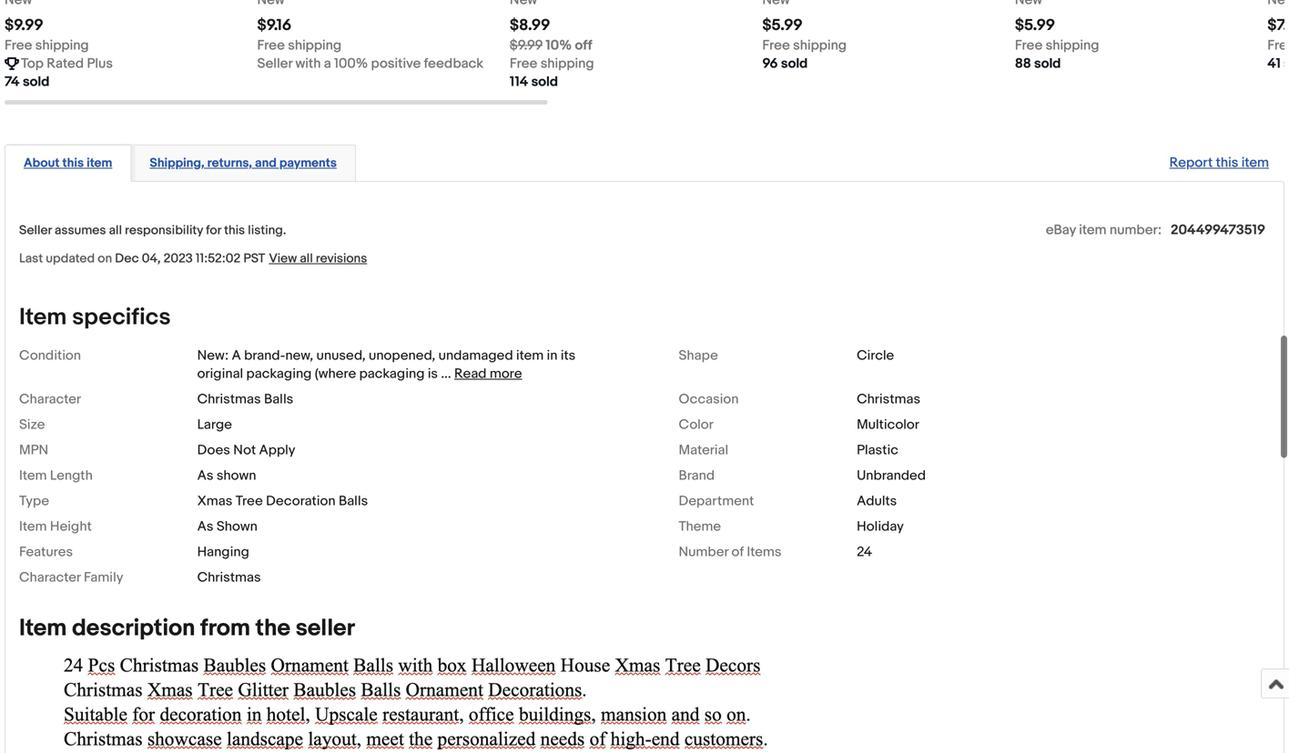 Task type: vqa. For each thing, say whether or not it's contained in the screenshot.
Insulated within the Mens The North Face Gotham III 550-Down Warm Insulated Winter Jacket Black Black Brand New
no



Task type: locate. For each thing, give the bounding box(es) containing it.
sold right '114'
[[531, 74, 558, 90]]

0 vertical spatial character
[[19, 391, 81, 408]]

shipping down 10%
[[540, 56, 594, 72]]

$5.99 up free shipping text box
[[762, 16, 803, 35]]

assumes
[[55, 223, 106, 238]]

ebay item number: 204499473519
[[1046, 222, 1265, 238]]

$5.99 text field up free shipping text box
[[762, 16, 803, 35]]

2 $5.99 from the left
[[1015, 16, 1055, 35]]

character up size
[[19, 391, 81, 408]]

1 horizontal spatial $9.99
[[510, 37, 543, 54]]

view
[[269, 251, 297, 267]]

shipping for free shipping
[[35, 37, 89, 54]]

item
[[19, 304, 67, 332], [19, 468, 47, 484], [19, 519, 47, 535], [19, 615, 67, 643]]

0 horizontal spatial $5.99
[[762, 16, 803, 35]]

balls down brand-
[[264, 391, 293, 408]]

this inside report this item link
[[1216, 155, 1238, 171]]

shipping up with
[[288, 37, 341, 54]]

None text field
[[5, 0, 32, 9], [510, 0, 537, 9], [762, 0, 790, 9], [5, 0, 32, 9], [510, 0, 537, 9], [762, 0, 790, 9]]

0 vertical spatial seller
[[257, 56, 292, 72]]

condition
[[19, 348, 81, 364]]

hanging
[[197, 544, 249, 561]]

item down mpn
[[19, 468, 47, 484]]

christmas down original in the left of the page
[[197, 391, 261, 408]]

$9.99 10% off free shipping 114 sold
[[510, 37, 594, 90]]

1 horizontal spatial this
[[224, 223, 245, 238]]

0 horizontal spatial $5.99 text field
[[762, 16, 803, 35]]

0 vertical spatial balls
[[264, 391, 293, 408]]

packaging down brand-
[[246, 366, 312, 382]]

1 horizontal spatial $5.99
[[1015, 16, 1055, 35]]

shipping up 88 sold text box
[[1046, 37, 1099, 54]]

$9.99 down $8.99 text field
[[510, 37, 543, 54]]

seller left with
[[257, 56, 292, 72]]

3 item from the top
[[19, 519, 47, 535]]

listing.
[[248, 223, 286, 238]]

as
[[197, 468, 213, 484], [197, 519, 213, 535]]

$9.99
[[5, 16, 43, 35], [510, 37, 543, 54]]

11:52:02
[[196, 251, 241, 267]]

item down type
[[19, 519, 47, 535]]

tab list
[[5, 141, 1285, 182]]

1 packaging from the left
[[246, 366, 312, 382]]

tab list containing about this item
[[5, 141, 1285, 182]]

$5.99 for free shipping 88 sold
[[1015, 16, 1055, 35]]

view all revisions link
[[265, 250, 367, 267]]

mpn
[[19, 442, 48, 459]]

1 horizontal spatial $5.99 text field
[[1015, 16, 1055, 35]]

item for item length
[[19, 468, 47, 484]]

shipping
[[35, 37, 89, 54], [288, 37, 341, 54], [793, 37, 847, 54], [1046, 37, 1099, 54], [540, 56, 594, 72]]

number
[[679, 544, 728, 561]]

apply
[[259, 442, 295, 459]]

original
[[197, 366, 243, 382]]

1 vertical spatial all
[[300, 251, 313, 267]]

all
[[109, 223, 122, 238], [300, 251, 313, 267]]

(where
[[315, 366, 356, 382]]

1 vertical spatial seller
[[19, 223, 52, 238]]

dec
[[115, 251, 139, 267]]

undamaged
[[438, 348, 513, 364]]

free inside 'free shipping seller with a 100% positive feedback'
[[257, 37, 285, 54]]

color
[[679, 417, 714, 433]]

material
[[679, 442, 728, 459]]

sold down free shipping text box
[[781, 56, 808, 72]]

free 41 s
[[1267, 37, 1289, 72]]

4 item from the top
[[19, 615, 67, 643]]

its
[[561, 348, 576, 364]]

2 character from the top
[[19, 570, 81, 586]]

christmas down hanging
[[197, 570, 261, 586]]

1 item from the top
[[19, 304, 67, 332]]

as down xmas
[[197, 519, 213, 535]]

$9.99 up free shipping
[[5, 16, 43, 35]]

free
[[5, 37, 32, 54], [257, 37, 285, 54], [762, 37, 790, 54], [1015, 37, 1043, 54], [1267, 37, 1289, 54], [510, 56, 537, 72]]

as down does at the left bottom
[[197, 468, 213, 484]]

shipping up 96 sold text field
[[793, 37, 847, 54]]

1 character from the top
[[19, 391, 81, 408]]

sold down top
[[23, 74, 49, 90]]

free shipping text field up with
[[257, 36, 341, 55]]

0 vertical spatial as
[[197, 468, 213, 484]]

shipping inside 'free shipping seller with a 100% positive feedback'
[[288, 37, 341, 54]]

for
[[206, 223, 221, 238]]

item
[[1241, 155, 1269, 171], [87, 156, 112, 171], [1079, 222, 1107, 238], [516, 348, 544, 364]]

this right report
[[1216, 155, 1238, 171]]

revisions
[[316, 251, 367, 267]]

96 sold text field
[[762, 55, 808, 73]]

Free text field
[[1267, 36, 1289, 55]]

item description from the seller
[[19, 615, 355, 643]]

shipping up rated on the left top
[[35, 37, 89, 54]]

$9.99 inside $9.99 10% off free shipping 114 sold
[[510, 37, 543, 54]]

shipping inside free shipping 96 sold
[[793, 37, 847, 54]]

about this item button
[[24, 155, 112, 172]]

$9.99 for $9.99
[[5, 16, 43, 35]]

96
[[762, 56, 778, 72]]

free inside "free shipping 88 sold"
[[1015, 37, 1043, 54]]

1 vertical spatial $9.99
[[510, 37, 543, 54]]

free inside free shipping 96 sold
[[762, 37, 790, 54]]

$9.99 for $9.99 10% off free shipping 114 sold
[[510, 37, 543, 54]]

as for as shown
[[197, 519, 213, 535]]

free up 88 on the right
[[1015, 37, 1043, 54]]

item up condition
[[19, 304, 67, 332]]

$5.99 text field
[[762, 16, 803, 35], [1015, 16, 1055, 35]]

xmas
[[197, 493, 232, 510]]

sold inside text field
[[23, 74, 49, 90]]

feedback
[[424, 56, 483, 72]]

balls right decoration
[[339, 493, 368, 510]]

free down "$9.16"
[[257, 37, 285, 54]]

character down features
[[19, 570, 81, 586]]

this inside about this item button
[[62, 156, 84, 171]]

shipping inside text field
[[35, 37, 89, 54]]

packaging down unopened,
[[359, 366, 425, 382]]

from
[[200, 615, 250, 643]]

shipping, returns, and payments
[[150, 156, 337, 171]]

100%
[[334, 56, 368, 72]]

report this item
[[1169, 155, 1269, 171]]

1 $5.99 text field from the left
[[762, 16, 803, 35]]

this right for
[[224, 223, 245, 238]]

free shipping seller with a 100% positive feedback
[[257, 37, 483, 72]]

2 horizontal spatial this
[[1216, 155, 1238, 171]]

free shipping text field down 10%
[[510, 55, 594, 73]]

free up 41 s text box
[[1267, 37, 1289, 54]]

free for free shipping
[[5, 37, 32, 54]]

packaging
[[246, 366, 312, 382], [359, 366, 425, 382]]

shipping for free shipping 88 sold
[[1046, 37, 1099, 54]]

2 $5.99 text field from the left
[[1015, 16, 1055, 35]]

item left in
[[516, 348, 544, 364]]

item specifics
[[19, 304, 171, 332]]

sold
[[781, 56, 808, 72], [1034, 56, 1061, 72], [23, 74, 49, 90], [531, 74, 558, 90]]

previous price $9.99 10% off text field
[[510, 36, 592, 55]]

character family
[[19, 570, 123, 586]]

0 vertical spatial $9.99
[[5, 16, 43, 35]]

this
[[1216, 155, 1238, 171], [62, 156, 84, 171], [224, 223, 245, 238]]

1 $5.99 from the left
[[762, 16, 803, 35]]

None text field
[[257, 0, 285, 9], [1015, 0, 1042, 9], [1267, 0, 1289, 9], [257, 0, 285, 9], [1015, 0, 1042, 9], [1267, 0, 1289, 9]]

free shipping text field up top
[[5, 36, 89, 55]]

Free shipping text field
[[5, 36, 89, 55], [257, 36, 341, 55], [1015, 36, 1099, 55], [510, 55, 594, 73]]

$5.99
[[762, 16, 803, 35], [1015, 16, 1055, 35]]

0 horizontal spatial $9.99
[[5, 16, 43, 35]]

item down character family
[[19, 615, 67, 643]]

item for item height
[[19, 519, 47, 535]]

1 horizontal spatial balls
[[339, 493, 368, 510]]

seller assumes all responsibility for this listing.
[[19, 223, 286, 238]]

free shipping text field up 88 on the right
[[1015, 36, 1099, 55]]

shown
[[217, 519, 258, 535]]

$8.99 text field
[[510, 16, 550, 35]]

item for item specifics
[[19, 304, 67, 332]]

1 horizontal spatial packaging
[[359, 366, 425, 382]]

returns,
[[207, 156, 252, 171]]

rated
[[47, 56, 84, 72]]

1 horizontal spatial seller
[[257, 56, 292, 72]]

character for character family
[[19, 570, 81, 586]]

christmas for character family
[[197, 570, 261, 586]]

shape
[[679, 348, 718, 364]]

0 horizontal spatial balls
[[264, 391, 293, 408]]

2 as from the top
[[197, 519, 213, 535]]

free up 96
[[762, 37, 790, 54]]

1 vertical spatial character
[[19, 570, 81, 586]]

sold right 88 on the right
[[1034, 56, 1061, 72]]

number of items
[[679, 544, 781, 561]]

about
[[24, 156, 60, 171]]

0 horizontal spatial all
[[109, 223, 122, 238]]

new: a brand-new, unused, unopened, undamaged item in its original packaging (where packaging is ...
[[197, 348, 576, 382]]

all right view
[[300, 251, 313, 267]]

character for character
[[19, 391, 81, 408]]

free down $9.99 text field at top
[[5, 37, 32, 54]]

0 horizontal spatial packaging
[[246, 366, 312, 382]]

pst
[[243, 251, 265, 267]]

report this item link
[[1160, 146, 1278, 180]]

free shipping text field for $5.99
[[1015, 36, 1099, 55]]

sold inside $9.99 10% off free shipping 114 sold
[[531, 74, 558, 90]]

all up on
[[109, 223, 122, 238]]

free up '114'
[[510, 56, 537, 72]]

item height
[[19, 519, 92, 535]]

sold inside free shipping 96 sold
[[781, 56, 808, 72]]

2 item from the top
[[19, 468, 47, 484]]

free for free shipping 88 sold
[[1015, 37, 1043, 54]]

Free shipping text field
[[762, 36, 847, 55]]

description
[[72, 615, 195, 643]]

$5.99 text field up "free shipping 88 sold"
[[1015, 16, 1055, 35]]

a
[[232, 348, 241, 364]]

is
[[428, 366, 438, 382]]

a
[[324, 56, 331, 72]]

0 horizontal spatial this
[[62, 156, 84, 171]]

1 vertical spatial as
[[197, 519, 213, 535]]

free shipping text field for $9.99
[[5, 36, 89, 55]]

shipping inside "free shipping 88 sold"
[[1046, 37, 1099, 54]]

item right about
[[87, 156, 112, 171]]

read more
[[454, 366, 522, 382]]

free shipping text field for $9.16
[[257, 36, 341, 55]]

1 as from the top
[[197, 468, 213, 484]]

$5.99 up "free shipping 88 sold"
[[1015, 16, 1055, 35]]

plus
[[87, 56, 113, 72]]

this right about
[[62, 156, 84, 171]]

shipping, returns, and payments button
[[150, 155, 337, 172]]

seller up 'last'
[[19, 223, 52, 238]]

christmas up multicolor
[[857, 391, 920, 408]]

decoration
[[266, 493, 336, 510]]

$5.99 text field for free shipping 88 sold
[[1015, 16, 1055, 35]]

specifics
[[72, 304, 171, 332]]



Task type: describe. For each thing, give the bounding box(es) containing it.
top
[[21, 56, 44, 72]]

seller
[[296, 615, 355, 643]]

department
[[679, 493, 754, 510]]

unopened,
[[369, 348, 435, 364]]

holiday
[[857, 519, 904, 535]]

not
[[233, 442, 256, 459]]

item right ebay
[[1079, 222, 1107, 238]]

new,
[[285, 348, 313, 364]]

Seller with a 100% positive feedback text field
[[257, 55, 483, 73]]

type
[[19, 493, 49, 510]]

24
[[857, 544, 872, 561]]

74
[[5, 74, 20, 90]]

item right report
[[1241, 155, 1269, 171]]

this for about
[[62, 156, 84, 171]]

payments
[[279, 156, 337, 171]]

unbranded
[[857, 468, 926, 484]]

christmas balls
[[197, 391, 293, 408]]

features
[[19, 544, 73, 561]]

74 sold text field
[[5, 73, 49, 91]]

free inside $9.99 10% off free shipping 114 sold
[[510, 56, 537, 72]]

114 sold text field
[[510, 73, 558, 91]]

204499473519
[[1171, 222, 1265, 238]]

s
[[1284, 56, 1289, 72]]

as shown
[[197, 519, 258, 535]]

more
[[490, 366, 522, 382]]

88 sold text field
[[1015, 55, 1061, 73]]

christmas for occasion
[[857, 391, 920, 408]]

large
[[197, 417, 232, 433]]

unused,
[[316, 348, 366, 364]]

the
[[255, 615, 290, 643]]

and
[[255, 156, 277, 171]]

$9.16 text field
[[257, 16, 292, 35]]

about this item
[[24, 156, 112, 171]]

0 horizontal spatial seller
[[19, 223, 52, 238]]

$9.16
[[257, 16, 292, 35]]

updated
[[46, 251, 95, 267]]

as for as shown
[[197, 468, 213, 484]]

as shown
[[197, 468, 256, 484]]

1 horizontal spatial all
[[300, 251, 313, 267]]

free for free 41 s
[[1267, 37, 1289, 54]]

length
[[50, 468, 93, 484]]

family
[[84, 570, 123, 586]]

114
[[510, 74, 528, 90]]

sold inside "free shipping 88 sold"
[[1034, 56, 1061, 72]]

free shipping
[[5, 37, 89, 54]]

0 vertical spatial all
[[109, 223, 122, 238]]

item inside button
[[87, 156, 112, 171]]

this for report
[[1216, 155, 1238, 171]]

on
[[98, 251, 112, 267]]

circle
[[857, 348, 894, 364]]

ebay
[[1046, 222, 1076, 238]]

item for item description from the seller
[[19, 615, 67, 643]]

free for free shipping seller with a 100% positive feedback
[[257, 37, 285, 54]]

$7.9
[[1267, 16, 1289, 35]]

top rated plus
[[21, 56, 113, 72]]

1 vertical spatial balls
[[339, 493, 368, 510]]

$5.99 text field for free shipping 96 sold
[[762, 16, 803, 35]]

with
[[295, 56, 321, 72]]

multicolor
[[857, 417, 919, 433]]

88
[[1015, 56, 1031, 72]]

shown
[[217, 468, 256, 484]]

shipping,
[[150, 156, 204, 171]]

positive
[[371, 56, 421, 72]]

$5.99 for free shipping 96 sold
[[762, 16, 803, 35]]

shipping inside $9.99 10% off free shipping 114 sold
[[540, 56, 594, 72]]

off
[[575, 37, 592, 54]]

41
[[1267, 56, 1281, 72]]

items
[[747, 544, 781, 561]]

height
[[50, 519, 92, 535]]

$7.9 text field
[[1267, 16, 1289, 35]]

last updated on dec 04, 2023 11:52:02 pst view all revisions
[[19, 251, 367, 267]]

shipping for free shipping 96 sold
[[793, 37, 847, 54]]

$9.99 text field
[[5, 16, 43, 35]]

responsibility
[[125, 223, 203, 238]]

size
[[19, 417, 45, 433]]

Top Rated Plus text field
[[21, 55, 113, 73]]

last
[[19, 251, 43, 267]]

read
[[454, 366, 487, 382]]

item length
[[19, 468, 93, 484]]

plastic
[[857, 442, 898, 459]]

free shipping 96 sold
[[762, 37, 847, 72]]

free for free shipping 96 sold
[[762, 37, 790, 54]]

2023
[[163, 251, 193, 267]]

tree
[[236, 493, 263, 510]]

seller inside 'free shipping seller with a 100% positive feedback'
[[257, 56, 292, 72]]

new:
[[197, 348, 229, 364]]

$8.99
[[510, 16, 550, 35]]

of
[[731, 544, 744, 561]]

brand-
[[244, 348, 285, 364]]

...
[[441, 366, 451, 382]]

does not apply
[[197, 442, 295, 459]]

number:
[[1110, 222, 1162, 238]]

74 sold
[[5, 74, 49, 90]]

item inside new: a brand-new, unused, unopened, undamaged item in its original packaging (where packaging is ...
[[516, 348, 544, 364]]

in
[[547, 348, 558, 364]]

free shipping 88 sold
[[1015, 37, 1099, 72]]

41 s text field
[[1267, 55, 1289, 73]]

shipping for free shipping seller with a 100% positive feedback
[[288, 37, 341, 54]]

2 packaging from the left
[[359, 366, 425, 382]]



